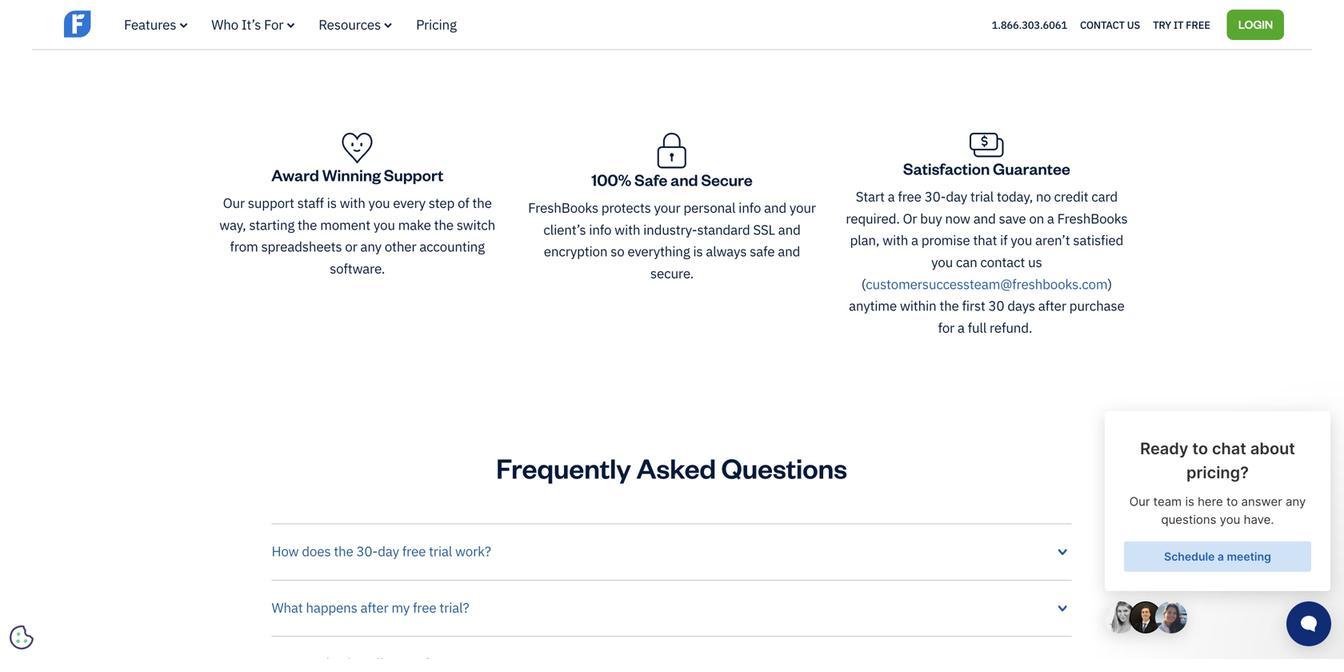 Task type: describe. For each thing, give the bounding box(es) containing it.
today,
[[997, 188, 1033, 205]]

1 horizontal spatial info
[[739, 199, 761, 216]]

promise
[[921, 231, 970, 249]]

and right ssl
[[778, 221, 801, 238]]

a down or at right
[[911, 231, 918, 249]]

after inside the ) anytime within the first 30 days after purchase for a full refund.
[[1038, 297, 1066, 315]]

with inside our support staff is with you every step of the way, starting the moment you make the switch from spreadsheets or any other accounting software.
[[340, 194, 365, 212]]

freshbooks logo image
[[64, 9, 188, 39]]

freshbooks inside the start a free 30-day trial today, no credit card required. or buy now and save on a freshbooks plan, with a promise that if you aren't satisfied you can contact us (
[[1057, 209, 1128, 227]]

buy
[[920, 209, 942, 227]]

pricing
[[416, 16, 457, 33]]

spreadsheets
[[261, 238, 342, 255]]

free inside the start a free 30-day trial today, no credit card required. or buy now and save on a freshbooks plan, with a promise that if you aren't satisfied you can contact us (
[[898, 188, 921, 205]]

winning
[[322, 164, 381, 185]]

for
[[264, 16, 283, 33]]

try it free
[[1153, 18, 1210, 31]]

frequently
[[496, 450, 631, 486]]

personal
[[683, 199, 735, 216]]

days
[[1007, 297, 1035, 315]]

you down promise at right
[[931, 253, 953, 271]]

on
[[1029, 209, 1044, 227]]

asked
[[636, 450, 716, 486]]

starting
[[249, 216, 294, 233]]

who it's for
[[211, 16, 283, 33]]

1.866.303.6061 link
[[992, 18, 1067, 31]]

step
[[429, 194, 455, 212]]

with inside freshbooks protects your personal info and your client's info with industry-standard ssl and encryption so everything is always safe and secure.
[[615, 221, 640, 238]]

us
[[1127, 18, 1140, 31]]

staff
[[297, 194, 324, 212]]

always
[[706, 243, 747, 260]]

a inside the ) anytime within the first 30 days after purchase for a full refund.
[[958, 319, 965, 336]]

how
[[272, 542, 299, 560]]

trial inside the start a free 30-day trial today, no credit card required. or buy now and save on a freshbooks plan, with a promise that if you aren't satisfied you can contact us (
[[970, 188, 994, 205]]

) anytime within the first 30 days after purchase for a full refund.
[[849, 275, 1125, 336]]

freshbooks protects your personal info and your client's info with industry-standard ssl and encryption so everything is always safe and secure.
[[528, 199, 816, 282]]

does
[[302, 542, 331, 560]]

moment
[[320, 216, 370, 233]]

how does the 30-day free trial work?
[[272, 542, 491, 560]]

award winning support
[[271, 164, 443, 185]]

who
[[211, 16, 238, 33]]

2 vertical spatial free
[[413, 599, 436, 616]]

and inside the start a free 30-day trial today, no credit card required. or buy now and save on a freshbooks plan, with a promise that if you aren't satisfied you can contact us (
[[973, 209, 996, 227]]

1 your from the left
[[654, 199, 680, 216]]

contact
[[980, 253, 1025, 271]]

contact us
[[1080, 18, 1140, 31]]

login
[[1238, 16, 1273, 31]]

that
[[973, 231, 997, 249]]

start
[[856, 188, 885, 205]]

no
[[1036, 188, 1051, 205]]

you left 'every'
[[368, 194, 390, 212]]

what happens after my free trial?
[[272, 599, 469, 616]]

safe
[[634, 169, 667, 190]]

if
[[1000, 231, 1008, 249]]

)
[[1108, 275, 1112, 293]]

questions
[[721, 450, 847, 486]]

a right on
[[1047, 209, 1054, 227]]

resources
[[319, 16, 381, 33]]

my
[[391, 599, 410, 616]]

save
[[999, 209, 1026, 227]]

industry-
[[643, 221, 697, 238]]

0 horizontal spatial after
[[360, 599, 388, 616]]

the right of
[[472, 194, 492, 212]]

contact
[[1080, 18, 1125, 31]]

1.866.303.6061
[[992, 18, 1067, 31]]

you right 'if'
[[1011, 231, 1032, 249]]

a right start at the top right of page
[[888, 188, 895, 205]]

day for trial
[[946, 188, 967, 205]]

who it's for link
[[211, 16, 295, 33]]

standard
[[697, 221, 750, 238]]

is inside our support staff is with you every step of the way, starting the moment you make the switch from spreadsheets or any other accounting software.
[[327, 194, 337, 212]]

secure.
[[650, 264, 694, 282]]

login link
[[1227, 9, 1284, 40]]

contact us link
[[1080, 14, 1140, 35]]

award
[[271, 164, 319, 185]]

our
[[223, 194, 245, 212]]

protects
[[601, 199, 651, 216]]

or
[[903, 209, 917, 227]]

work?
[[455, 542, 491, 560]]

30
[[988, 297, 1004, 315]]

day for free
[[378, 542, 399, 560]]

card
[[1091, 188, 1118, 205]]

us
[[1028, 253, 1042, 271]]

or
[[345, 238, 357, 255]]

1 vertical spatial info
[[589, 221, 611, 238]]

it's
[[241, 16, 261, 33]]



Task type: locate. For each thing, give the bounding box(es) containing it.
our support staff is with you every step of the way, starting the moment you make the switch from spreadsheets or any other accounting software.
[[219, 194, 495, 277]]

1 vertical spatial trial
[[429, 542, 452, 560]]

0 vertical spatial day
[[946, 188, 967, 205]]

0 vertical spatial after
[[1038, 297, 1066, 315]]

30- for the
[[356, 542, 378, 560]]

plan,
[[850, 231, 879, 249]]

your left start at the top right of page
[[789, 199, 816, 216]]

1 vertical spatial after
[[360, 599, 388, 616]]

ssl
[[753, 221, 775, 238]]

it
[[1174, 18, 1183, 31]]

from
[[230, 238, 258, 255]]

free
[[1186, 18, 1210, 31]]

you up any
[[373, 216, 395, 233]]

with down "protects"
[[615, 221, 640, 238]]

30- up buy on the top
[[924, 188, 946, 205]]

make
[[398, 216, 431, 233]]

so
[[611, 243, 624, 260]]

free up 'my'
[[402, 542, 426, 560]]

credit
[[1054, 188, 1088, 205]]

accounting
[[419, 238, 485, 255]]

0 vertical spatial is
[[327, 194, 337, 212]]

with inside the start a free 30-day trial today, no credit card required. or buy now and save on a freshbooks plan, with a promise that if you aren't satisfied you can contact us (
[[882, 231, 908, 249]]

what
[[272, 599, 303, 616]]

every
[[393, 194, 426, 212]]

safe
[[750, 243, 775, 260]]

2 horizontal spatial with
[[882, 231, 908, 249]]

info
[[739, 199, 761, 216], [589, 221, 611, 238]]

100%
[[591, 169, 631, 190]]

support
[[248, 194, 294, 212]]

try it free link
[[1153, 14, 1210, 35]]

support
[[384, 164, 443, 185]]

0 horizontal spatial day
[[378, 542, 399, 560]]

software.
[[330, 260, 385, 277]]

way,
[[219, 216, 246, 233]]

features
[[124, 16, 176, 33]]

your
[[654, 199, 680, 216], [789, 199, 816, 216]]

freshbooks
[[528, 199, 598, 216], [1057, 209, 1128, 227]]

day up 'my'
[[378, 542, 399, 560]]

free
[[898, 188, 921, 205], [402, 542, 426, 560], [413, 599, 436, 616]]

0 horizontal spatial info
[[589, 221, 611, 238]]

1 horizontal spatial is
[[693, 243, 703, 260]]

free right 'my'
[[413, 599, 436, 616]]

1 vertical spatial 30-
[[356, 542, 378, 560]]

within
[[900, 297, 936, 315]]

1 horizontal spatial after
[[1038, 297, 1066, 315]]

satisfied
[[1073, 231, 1123, 249]]

full
[[968, 319, 987, 336]]

(
[[861, 275, 866, 293]]

customersuccessteam@freshbooks.com
[[866, 275, 1108, 293]]

can
[[956, 253, 977, 271]]

0 horizontal spatial with
[[340, 194, 365, 212]]

trial left work?
[[429, 542, 452, 560]]

first
[[962, 297, 985, 315]]

after left 'my'
[[360, 599, 388, 616]]

features link
[[124, 16, 187, 33]]

0 horizontal spatial 30-
[[356, 542, 378, 560]]

info up ssl
[[739, 199, 761, 216]]

cookie consent banner dialog
[[12, 462, 252, 647]]

a right for
[[958, 319, 965, 336]]

with down or at right
[[882, 231, 908, 249]]

0 vertical spatial trial
[[970, 188, 994, 205]]

0 vertical spatial free
[[898, 188, 921, 205]]

and up that
[[973, 209, 996, 227]]

30- for free
[[924, 188, 946, 205]]

with up moment
[[340, 194, 365, 212]]

other
[[385, 238, 416, 255]]

required.
[[846, 209, 900, 227]]

for
[[938, 319, 954, 336]]

freshbooks up satisfied
[[1057, 209, 1128, 227]]

and right safe
[[671, 169, 698, 190]]

100% safe and secure
[[591, 169, 753, 190]]

aren't
[[1035, 231, 1070, 249]]

resources link
[[319, 16, 392, 33]]

try
[[1153, 18, 1171, 31]]

guarantee
[[993, 158, 1070, 179]]

freshbooks inside freshbooks protects your personal info and your client's info with industry-standard ssl and encryption so everything is always safe and secure.
[[528, 199, 598, 216]]

any
[[360, 238, 382, 255]]

satisfaction
[[903, 158, 990, 179]]

is left always
[[693, 243, 703, 260]]

trial down "satisfaction guarantee"
[[970, 188, 994, 205]]

is
[[327, 194, 337, 212], [693, 243, 703, 260]]

anytime
[[849, 297, 897, 315]]

client's
[[543, 221, 586, 238]]

the down staff
[[298, 216, 317, 233]]

1 horizontal spatial with
[[615, 221, 640, 238]]

the down step
[[434, 216, 454, 233]]

of
[[458, 194, 469, 212]]

now
[[945, 209, 970, 227]]

1 horizontal spatial your
[[789, 199, 816, 216]]

happens
[[306, 599, 357, 616]]

day up now
[[946, 188, 967, 205]]

switch
[[457, 216, 495, 233]]

1 vertical spatial free
[[402, 542, 426, 560]]

is inside freshbooks protects your personal info and your client's info with industry-standard ssl and encryption so everything is always safe and secure.
[[693, 243, 703, 260]]

30- inside the start a free 30-day trial today, no credit card required. or buy now and save on a freshbooks plan, with a promise that if you aren't satisfied you can contact us (
[[924, 188, 946, 205]]

day inside the start a free 30-day trial today, no credit card required. or buy now and save on a freshbooks plan, with a promise that if you aren't satisfied you can contact us (
[[946, 188, 967, 205]]

30- right does
[[356, 542, 378, 560]]

0 horizontal spatial your
[[654, 199, 680, 216]]

info up so
[[589, 221, 611, 238]]

1 horizontal spatial 30-
[[924, 188, 946, 205]]

30-
[[924, 188, 946, 205], [356, 542, 378, 560]]

free up or at right
[[898, 188, 921, 205]]

after right days
[[1038, 297, 1066, 315]]

0 vertical spatial 30-
[[924, 188, 946, 205]]

the right does
[[334, 542, 353, 560]]

0 horizontal spatial freshbooks
[[528, 199, 598, 216]]

satisfaction guarantee
[[903, 158, 1070, 179]]

1 vertical spatial is
[[693, 243, 703, 260]]

1 horizontal spatial day
[[946, 188, 967, 205]]

and
[[671, 169, 698, 190], [764, 199, 786, 216], [973, 209, 996, 227], [778, 221, 801, 238], [778, 243, 800, 260]]

freshbooks up client's
[[528, 199, 598, 216]]

1 vertical spatial day
[[378, 542, 399, 560]]

refund.
[[990, 319, 1032, 336]]

and up ssl
[[764, 199, 786, 216]]

is right staff
[[327, 194, 337, 212]]

1 horizontal spatial trial
[[970, 188, 994, 205]]

customersuccessteam@freshbooks.com link
[[866, 275, 1108, 293]]

and right "safe"
[[778, 243, 800, 260]]

the up for
[[939, 297, 959, 315]]

you
[[368, 194, 390, 212], [373, 216, 395, 233], [1011, 231, 1032, 249], [931, 253, 953, 271]]

cookie preferences image
[[10, 626, 34, 650]]

1 horizontal spatial freshbooks
[[1057, 209, 1128, 227]]

a
[[888, 188, 895, 205], [1047, 209, 1054, 227], [911, 231, 918, 249], [958, 319, 965, 336]]

0 horizontal spatial is
[[327, 194, 337, 212]]

0 vertical spatial info
[[739, 199, 761, 216]]

your up industry-
[[654, 199, 680, 216]]

purchase
[[1069, 297, 1125, 315]]

the inside the ) anytime within the first 30 days after purchase for a full refund.
[[939, 297, 959, 315]]

secure
[[701, 169, 753, 190]]

0 horizontal spatial trial
[[429, 542, 452, 560]]

pricing link
[[416, 16, 457, 33]]

2 your from the left
[[789, 199, 816, 216]]

with
[[340, 194, 365, 212], [615, 221, 640, 238], [882, 231, 908, 249]]



Task type: vqa. For each thing, say whether or not it's contained in the screenshot.
the free
yes



